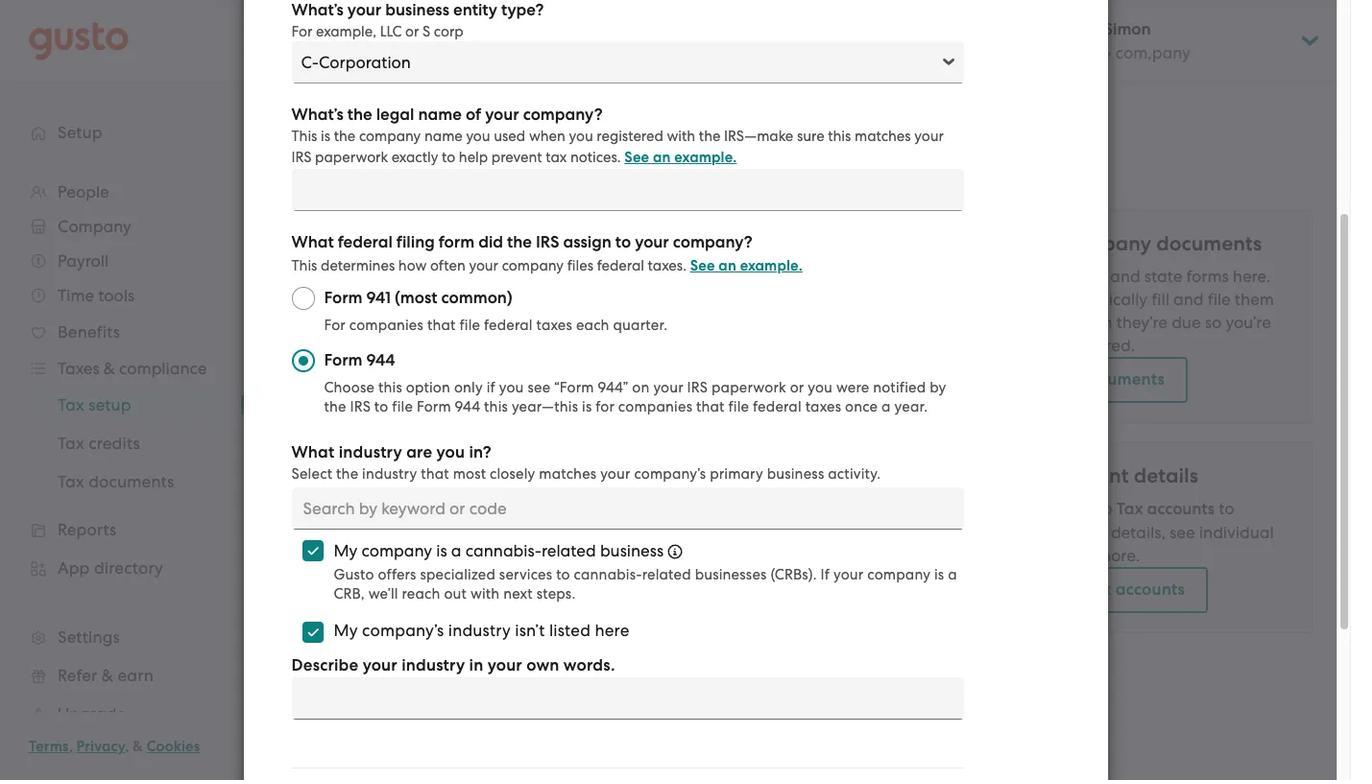 Task type: locate. For each thing, give the bounding box(es) containing it.
0 horizontal spatial see
[[625, 149, 650, 166]]

1 vertical spatial see an example. button
[[690, 255, 803, 278]]

to down choose at the left of page
[[374, 399, 389, 416]]

business left activity.
[[767, 466, 825, 483]]

quarter.
[[613, 317, 668, 334]]

name left of
[[418, 105, 462, 125]]

1 vertical spatial example.
[[740, 257, 803, 275]]

federal inside form 944 choose this option only if you see "form 944" on your irs paperwork or you were notified by the irs to file form 944 this year—this is for companies that file federal taxes once a year.
[[753, 399, 802, 416]]

0 horizontal spatial companies
[[349, 317, 424, 334]]

0 horizontal spatial example.
[[675, 149, 737, 166]]

1 horizontal spatial matches
[[855, 128, 911, 145]]

1 vertical spatial n/a
[[499, 289, 529, 308]]

1 vertical spatial name
[[424, 128, 463, 145]]

accounts inside go to tax accounts button
[[1116, 580, 1185, 600]]

matches
[[855, 128, 911, 145], [539, 466, 597, 483]]

0 horizontal spatial this
[[379, 379, 402, 397]]

this
[[292, 128, 317, 145], [292, 257, 317, 275]]

company's up what industry are you in? field at the bottom
[[634, 466, 706, 483]]

to inside what federal filing form did the irs assign to your company? this determines how often your company files federal taxes. see an example.
[[616, 232, 631, 253]]

for inside form 944 choose this option only if you see "form 944" on your irs paperwork or you were notified by the irs to file form 944 this year—this is for companies that file federal taxes once a year.
[[596, 399, 615, 416]]

when
[[529, 128, 566, 145], [1071, 313, 1113, 332]]

once
[[845, 399, 878, 416]]

an down the registered
[[653, 149, 671, 166]]

were
[[837, 379, 870, 397]]

year—this
[[512, 399, 578, 416]]

your inside the this is the company name you used when you registered with the irs—make sure this matches your irs paperwork exactly to help prevent tax notices.
[[915, 128, 944, 145]]

related up "steps."
[[542, 542, 596, 561]]

2 horizontal spatial a
[[948, 567, 957, 584]]

1 vertical spatial 944
[[455, 399, 481, 416]]

1 horizontal spatial paperwork
[[712, 379, 787, 397]]

n/a right ein
[[499, 251, 529, 270]]

1 horizontal spatial see
[[1170, 524, 1196, 543]]

2 n/a from the top
[[499, 289, 529, 308]]

1 horizontal spatial federal
[[397, 251, 454, 270]]

cannabis- up "steps."
[[574, 567, 642, 584]]

paperwork inside the this is the company name you used when you registered with the irs—make sure this matches your irs paperwork exactly to help prevent tax notices.
[[315, 149, 388, 166]]

you inside what industry are you in? select the industry that most closely matches your company's primary business activity.
[[437, 443, 465, 463]]

see up we
[[1014, 267, 1042, 286]]

file inside 'see your irs and state forms here. we automatically fill and file them for you when they're due so you're always covered.'
[[1208, 290, 1231, 309]]

your
[[1014, 232, 1058, 256]]

help
[[459, 149, 488, 166]]

1 my from the top
[[334, 542, 358, 561]]

matches right sure
[[855, 128, 911, 145]]

example. inside what federal filing form did the irs assign to your company? this determines how often your company files federal taxes. see an example.
[[740, 257, 803, 275]]

describe your industry in your own words.
[[292, 656, 615, 676]]

0 vertical spatial an
[[653, 149, 671, 166]]

My company's industry isn't listed here checkbox
[[292, 612, 334, 654]]

head
[[1014, 500, 1056, 519]]

1 vertical spatial when
[[1071, 313, 1113, 332]]

companies down on
[[618, 399, 693, 416]]

form down "option"
[[417, 399, 451, 416]]

deposit
[[353, 328, 411, 347]]

business up s
[[385, 0, 450, 20]]

to inside gusto offers specialized services to cannabis-related businesses (crbs). if your company is a crb, we'll reach out with next steps.
[[556, 567, 570, 584]]

1 horizontal spatial related
[[642, 567, 691, 584]]

0 horizontal spatial cannabis-
[[466, 542, 542, 561]]

form for form 944
[[324, 351, 363, 371]]

with right out
[[471, 586, 500, 603]]

sure
[[797, 128, 825, 145]]

0 horizontal spatial business
[[385, 0, 450, 20]]

so
[[1205, 313, 1222, 332]]

closely
[[490, 466, 535, 483]]

the down over at the right of page
[[1082, 524, 1107, 543]]

2 what's from the top
[[292, 105, 344, 125]]

you up help
[[466, 128, 490, 145]]

cookies button
[[147, 736, 200, 759]]

accounts down details
[[1147, 500, 1215, 520]]

n/a
[[499, 251, 529, 270], [499, 289, 529, 308]]

filing
[[397, 232, 435, 253]]

the left 'setup'
[[334, 128, 356, 145]]

example.
[[675, 149, 737, 166], [740, 257, 803, 275]]

1 vertical spatial companies
[[618, 399, 693, 416]]

and
[[1111, 267, 1141, 286], [1174, 290, 1204, 309], [1063, 547, 1093, 566]]

corp
[[434, 23, 464, 40]]

0 vertical spatial company's
[[634, 466, 706, 483]]

your inside what's your business entity type? for example, llc or s corp
[[347, 0, 382, 20]]

1 horizontal spatial when
[[1071, 313, 1113, 332]]

what's inside what's your business entity type? for example, llc or s corp
[[292, 0, 344, 20]]

industry up "in"
[[448, 622, 511, 641]]

company type
[[370, 289, 484, 308]]

documents up forms
[[1157, 232, 1262, 256]]

and inside to manage the details, see individual taxes, and more.
[[1063, 547, 1093, 566]]

view documents
[[1037, 370, 1165, 390]]

0 vertical spatial a
[[882, 399, 891, 416]]

0 vertical spatial 944
[[367, 351, 395, 371]]

company? inside what federal filing form did the irs assign to your company? this determines how often your company files federal taxes. see an example.
[[673, 232, 753, 253]]

the
[[347, 105, 372, 125], [334, 128, 356, 145], [699, 128, 721, 145], [507, 232, 532, 253], [324, 399, 346, 416], [336, 466, 359, 483], [1082, 524, 1107, 543]]

1 what from the top
[[292, 232, 334, 253]]

my up gusto
[[334, 542, 358, 561]]

company inside gusto offers specialized services to cannabis-related businesses (crbs). if your company is a crb, we'll reach out with next steps.
[[868, 567, 931, 584]]

taxes inside form 944 choose this option only if you see "form 944" on your irs paperwork or you were notified by the irs to file form 944 this year—this is for companies that file federal taxes once a year.
[[806, 399, 842, 416]]

file down type
[[460, 317, 480, 334]]

and up due
[[1174, 290, 1204, 309]]

1 vertical spatial company?
[[673, 232, 753, 253]]

matches right closely
[[539, 466, 597, 483]]

company
[[370, 289, 444, 308]]

tax inside go to tax accounts button
[[1085, 580, 1112, 600]]

form down determines
[[324, 288, 363, 308]]

irs inside what federal filing form did the irs assign to your company? this determines how often your company files federal taxes. see an example.
[[536, 232, 559, 253]]

1 vertical spatial matches
[[539, 466, 597, 483]]

1 vertical spatial this
[[292, 257, 317, 275]]

1 what's from the top
[[292, 0, 344, 20]]

2 horizontal spatial this
[[828, 128, 851, 145]]

to inside go to tax accounts button
[[1065, 580, 1081, 600]]

company's inside what industry are you in? select the industry that most closely matches your company's primary business activity.
[[634, 466, 706, 483]]

the right the select
[[336, 466, 359, 483]]

see an example.
[[625, 149, 737, 166]]

that down are at the left
[[421, 466, 449, 483]]

irs
[[292, 149, 312, 166], [536, 232, 559, 253], [1084, 267, 1107, 286], [687, 379, 708, 397], [350, 399, 371, 416]]

industry
[[339, 443, 402, 463], [362, 466, 417, 483], [448, 622, 511, 641], [402, 656, 465, 676]]

1 vertical spatial accounts
[[1116, 580, 1185, 600]]

company down legal
[[359, 128, 421, 145]]

exactly
[[392, 149, 438, 166]]

0 horizontal spatial 944
[[367, 351, 395, 371]]

0 vertical spatial n/a
[[499, 251, 529, 270]]

form inside the form 941 (most common) for companies that file federal taxes each quarter.
[[324, 288, 363, 308]]

1 vertical spatial my
[[334, 622, 358, 641]]

2 what from the top
[[292, 443, 335, 463]]

what's up 'example,'
[[292, 0, 344, 20]]

federal up determines
[[338, 232, 393, 253]]

0 horizontal spatial with
[[471, 586, 500, 603]]

example. inside popup button
[[675, 149, 737, 166]]

describe
[[292, 656, 359, 676]]

0 vertical spatial form
[[324, 288, 363, 308]]

to up individual
[[1219, 500, 1235, 519]]

2 vertical spatial business
[[600, 542, 664, 561]]

1 vertical spatial with
[[471, 586, 500, 603]]

paperwork up primary
[[712, 379, 787, 397]]

1 vertical spatial what
[[292, 443, 335, 463]]

None radio
[[292, 287, 315, 310], [292, 350, 315, 373], [292, 287, 315, 310], [292, 350, 315, 373]]

form up choose at the left of page
[[324, 351, 363, 371]]

0 vertical spatial company?
[[523, 105, 603, 125]]

in
[[469, 656, 484, 676]]

you up notices.
[[569, 128, 593, 145]]

we'll
[[369, 586, 398, 603]]

crb,
[[334, 586, 365, 603]]

1 horizontal spatial this
[[484, 399, 508, 416]]

the left legal
[[347, 105, 372, 125]]

see right details,
[[1170, 524, 1196, 543]]

see for see your irs and state forms here. we automatically fill and file them for you when they're due so you're always covered.
[[1014, 267, 1042, 286]]

tax left 'setup'
[[299, 139, 352, 179]]

form for form 941 (most common)
[[324, 288, 363, 308]]

companies down 941
[[349, 317, 424, 334]]

0 horizontal spatial paperwork
[[315, 149, 388, 166]]

when down automatically
[[1071, 313, 1113, 332]]

0 vertical spatial for
[[1014, 313, 1035, 332]]

0 vertical spatial that
[[427, 317, 456, 334]]

to right go
[[1065, 580, 1081, 600]]

0 horizontal spatial see
[[528, 379, 551, 397]]

2 horizontal spatial see
[[1014, 267, 1042, 286]]

1 horizontal spatial business
[[600, 542, 664, 561]]

and down the manage
[[1063, 547, 1093, 566]]

n/a for company type
[[499, 289, 529, 308]]

for
[[292, 23, 313, 40], [324, 317, 346, 334]]

you inside 'see your irs and state forms here. we automatically fill and file them for you when they're due so you're always covered.'
[[1039, 313, 1067, 332]]

specialized
[[420, 567, 496, 584]]

0 vertical spatial paperwork
[[315, 149, 388, 166]]

federal
[[338, 232, 393, 253], [597, 257, 644, 275], [484, 317, 533, 334], [753, 399, 802, 416]]

the down choose at the left of page
[[324, 399, 346, 416]]

business inside what's your business entity type? for example, llc or s corp
[[385, 0, 450, 20]]

see up year—this
[[528, 379, 551, 397]]

this inside the this is the company name you used when you registered with the irs—make sure this matches your irs paperwork exactly to help prevent tax notices.
[[292, 128, 317, 145]]

is inside the this is the company name you used when you registered with the irs—make sure this matches your irs paperwork exactly to help prevent tax notices.
[[321, 128, 330, 145]]

when inside the this is the company name you used when you registered with the irs—make sure this matches your irs paperwork exactly to help prevent tax notices.
[[529, 128, 566, 145]]

0 vertical spatial matches
[[855, 128, 911, 145]]

that inside what industry are you in? select the industry that most closely matches your company's primary business activity.
[[421, 466, 449, 483]]

what up the select
[[292, 443, 335, 463]]

1 vertical spatial for
[[324, 317, 346, 334]]

see inside popup button
[[625, 149, 650, 166]]

see
[[625, 149, 650, 166], [690, 257, 715, 275], [1014, 267, 1042, 286]]

setup
[[360, 139, 444, 179]]

choose
[[324, 379, 375, 397]]

see right taxes.
[[690, 257, 715, 275]]

what up determines
[[292, 232, 334, 253]]

1 vertical spatial related
[[642, 567, 691, 584]]

that inside the form 941 (most common) for companies that file federal taxes each quarter.
[[427, 317, 456, 334]]

my for my company is a cannabis-related business
[[334, 542, 358, 561]]

documents
[[1157, 232, 1262, 256], [1079, 370, 1165, 390]]

n/a right type
[[499, 289, 529, 308]]

they're
[[1117, 313, 1168, 332]]

for inside the form 941 (most common) for companies that file federal taxes each quarter.
[[324, 317, 346, 334]]

the inside what industry are you in? select the industry that most closely matches your company's primary business activity.
[[336, 466, 359, 483]]

2 vertical spatial and
[[1063, 547, 1093, 566]]

if
[[821, 567, 830, 584]]

tax down more.
[[1085, 580, 1112, 600]]

0 vertical spatial related
[[542, 542, 596, 561]]

you up always
[[1039, 313, 1067, 332]]

we
[[1014, 290, 1039, 309]]

name down what's the legal name of your company?
[[424, 128, 463, 145]]

federal for setup
[[299, 210, 385, 240]]

"form
[[554, 379, 594, 397]]

taxes left each
[[537, 317, 573, 334]]

federal up primary
[[753, 399, 802, 416]]

0 vertical spatial federal
[[299, 210, 385, 240]]

view
[[1037, 370, 1075, 390]]

1 vertical spatial form
[[324, 351, 363, 371]]

to right over at the right of page
[[1097, 500, 1113, 519]]

that inside form 944 choose this option only if you see "form 944" on your irs paperwork or you were notified by the irs to file form 944 this year—this is for companies that file federal taxes once a year.
[[696, 399, 725, 416]]

0 vertical spatial what
[[292, 232, 334, 253]]

for inside what's your business entity type? for example, llc or s corp
[[292, 23, 313, 40]]

federal for tax
[[397, 251, 454, 270]]

tax account details
[[1014, 464, 1199, 489]]

federal right files
[[597, 257, 644, 275]]

home image
[[29, 22, 129, 60]]

is
[[321, 128, 330, 145], [582, 399, 592, 416], [436, 542, 447, 561], [935, 567, 945, 584]]

what's for what's your business entity type? for example, llc or s corp
[[292, 0, 344, 20]]

944 down the only
[[455, 399, 481, 416]]

see down the registered
[[625, 149, 650, 166]]

taxes
[[537, 317, 573, 334], [806, 399, 842, 416]]

account menu element
[[1029, 0, 1323, 82]]

see inside to manage the details, see individual taxes, and more.
[[1170, 524, 1196, 543]]

is inside gusto offers specialized services to cannabis-related businesses (crbs). if your company is a crb, we'll reach out with next steps.
[[935, 567, 945, 584]]

companies
[[349, 317, 424, 334], [618, 399, 693, 416]]

that down company type
[[427, 317, 456, 334]]

cannabis- up services
[[466, 542, 542, 561]]

the inside what federal filing form did the irs assign to your company? this determines how often your company files federal taxes. see an example.
[[507, 232, 532, 253]]

0 vertical spatial companies
[[349, 317, 424, 334]]

0 vertical spatial name
[[418, 105, 462, 125]]

2 this from the top
[[292, 257, 317, 275]]

activity.
[[828, 466, 881, 483]]

, left privacy link
[[69, 739, 73, 756]]

related
[[542, 542, 596, 561], [642, 567, 691, 584]]

company? up "tax"
[[523, 105, 603, 125]]

1 horizontal spatial see
[[690, 257, 715, 275]]

view documents link
[[1014, 357, 1188, 403]]

gusto
[[334, 567, 374, 584]]

1 horizontal spatial for
[[1014, 313, 1035, 332]]

the right the did
[[507, 232, 532, 253]]

go
[[1037, 580, 1061, 600]]

1 horizontal spatial cannabis-
[[574, 567, 642, 584]]

company? up taxes.
[[673, 232, 753, 253]]

0 horizontal spatial for
[[292, 23, 313, 40]]

0 horizontal spatial or
[[405, 23, 419, 40]]

your company documents
[[1014, 232, 1262, 256]]

documents down covered. in the right of the page
[[1079, 370, 1165, 390]]

each
[[576, 317, 610, 334]]

0 horizontal spatial and
[[1063, 547, 1093, 566]]

see inside 'see your irs and state forms here. we automatically fill and file them for you when they're due so you're always covered.'
[[1014, 267, 1042, 286]]

2 , from the left
[[125, 739, 129, 756]]

to
[[442, 149, 455, 166], [616, 232, 631, 253], [374, 399, 389, 416], [1097, 500, 1113, 519], [1219, 500, 1235, 519], [556, 567, 570, 584], [1065, 580, 1081, 600]]

0 vertical spatial with
[[667, 128, 696, 145]]

the inside to manage the details, see individual taxes, and more.
[[1082, 524, 1107, 543]]

What industry are you in? field
[[292, 488, 964, 530]]

0 vertical spatial business
[[385, 0, 450, 20]]

llc
[[380, 23, 402, 40]]

0 vertical spatial see
[[528, 379, 551, 397]]

business inside what industry are you in? select the industry that most closely matches your company's primary business activity.
[[767, 466, 825, 483]]

business up gusto offers specialized services to cannabis-related businesses (crbs). if your company is a crb, we'll reach out with next steps.
[[600, 542, 664, 561]]

isn't
[[515, 622, 545, 641]]

1 n/a from the top
[[499, 251, 529, 270]]

an inside see an example. popup button
[[653, 149, 671, 166]]

0 vertical spatial what's
[[292, 0, 344, 20]]

&
[[133, 739, 143, 756]]

0 vertical spatial and
[[1111, 267, 1141, 286]]

or left s
[[405, 23, 419, 40]]

0 horizontal spatial company's
[[362, 622, 444, 641]]

when up "tax"
[[529, 128, 566, 145]]

this left "option"
[[379, 379, 402, 397]]

and down your company documents
[[1111, 267, 1141, 286]]

to left help
[[442, 149, 455, 166]]

this inside what federal filing form did the irs assign to your company? this determines how often your company files federal taxes. see an example.
[[292, 257, 317, 275]]

what inside what industry are you in? select the industry that most closely matches your company's primary business activity.
[[292, 443, 335, 463]]

, left &
[[125, 739, 129, 756]]

over
[[1060, 500, 1093, 519]]

0 horizontal spatial when
[[529, 128, 566, 145]]

(crbs).
[[771, 567, 817, 584]]

paperwork inside form 944 choose this option only if you see "form 944" on your irs paperwork or you were notified by the irs to file form 944 this year—this is for companies that file federal taxes once a year.
[[712, 379, 787, 397]]

your
[[347, 0, 382, 20], [485, 105, 519, 125], [915, 128, 944, 145], [635, 232, 669, 253], [469, 257, 499, 275], [1046, 267, 1080, 286], [654, 379, 684, 397], [601, 466, 631, 483], [834, 567, 864, 584], [363, 656, 398, 676], [488, 656, 523, 676]]

0 vertical spatial for
[[292, 23, 313, 40]]

0 vertical spatial my
[[334, 542, 358, 561]]

1 vertical spatial what's
[[292, 105, 344, 125]]

1 horizontal spatial company's
[[634, 466, 706, 483]]

taxes down were
[[806, 399, 842, 416]]

0 horizontal spatial an
[[653, 149, 671, 166]]

for down 944"
[[596, 399, 615, 416]]

company's
[[634, 466, 706, 483], [362, 622, 444, 641]]

for left deposit
[[324, 317, 346, 334]]

tax up how
[[391, 210, 431, 240]]

automatically
[[1043, 290, 1148, 309]]

your inside gusto offers specialized services to cannabis-related businesses (crbs). if your company is a crb, we'll reach out with next steps.
[[834, 567, 864, 584]]

with up see an example.
[[667, 128, 696, 145]]

your inside 'see your irs and state forms here. we automatically fill and file them for you when they're due so you're always covered.'
[[1046, 267, 1080, 286]]

to inside the head over to tax accounts
[[1097, 500, 1113, 519]]

1 vertical spatial see
[[1170, 524, 1196, 543]]

944"
[[598, 379, 629, 397]]

1 vertical spatial cannabis-
[[574, 567, 642, 584]]

company
[[359, 128, 421, 145], [1063, 232, 1152, 256], [502, 257, 564, 275], [362, 542, 432, 561], [868, 567, 931, 584]]

tax
[[299, 139, 352, 179], [391, 210, 431, 240], [1014, 464, 1048, 489], [1117, 500, 1144, 520], [1085, 580, 1112, 600]]

federal down "common)"
[[484, 317, 533, 334]]

matches inside the this is the company name you used when you registered with the irs—make sure this matches your irs paperwork exactly to help prevent tax notices.
[[855, 128, 911, 145]]

company left files
[[502, 257, 564, 275]]

accounts down more.
[[1116, 580, 1185, 600]]

2 horizontal spatial business
[[767, 466, 825, 483]]

Describe your industry in your own words. field
[[292, 678, 964, 720]]

0 vertical spatial see an example. button
[[625, 146, 737, 169]]

1 horizontal spatial or
[[790, 379, 804, 397]]

name inside the this is the company name you used when you registered with the irs—make sure this matches your irs paperwork exactly to help prevent tax notices.
[[424, 128, 463, 145]]

what's your business entity type? for example, llc or s corp
[[292, 0, 544, 40]]

this right sure
[[828, 128, 851, 145]]

1 this from the top
[[292, 128, 317, 145]]

federal inside the form 941 (most common) for companies that file federal taxes each quarter.
[[484, 317, 533, 334]]

1 vertical spatial federal
[[397, 251, 454, 270]]

what's up tax setup
[[292, 105, 344, 125]]

what industry are you in? select the industry that most closely matches your company's primary business activity.
[[292, 443, 881, 483]]

used
[[494, 128, 526, 145]]

of
[[466, 105, 481, 125]]

company's down reach
[[362, 622, 444, 641]]

2 my from the top
[[334, 622, 358, 641]]

dialog
[[0, 0, 1352, 781]]

company right if
[[868, 567, 931, 584]]

2 vertical spatial a
[[948, 567, 957, 584]]

an right taxes.
[[719, 257, 737, 275]]

the up see an example.
[[699, 128, 721, 145]]

see inside what federal filing form did the irs assign to your company? this determines how often your company files federal taxes. see an example.
[[690, 257, 715, 275]]

file up primary
[[729, 399, 749, 416]]

or left were
[[790, 379, 804, 397]]

None checkbox
[[292, 530, 334, 573]]

0 vertical spatial taxes
[[537, 317, 573, 334]]

1 vertical spatial a
[[451, 542, 462, 561]]

did
[[479, 232, 503, 253]]

0 horizontal spatial federal
[[299, 210, 385, 240]]

a inside gusto offers specialized services to cannabis-related businesses (crbs). if your company is a crb, we'll reach out with next steps.
[[948, 567, 957, 584]]

related left businesses
[[642, 567, 691, 584]]

file up so
[[1208, 290, 1231, 309]]

to up "steps."
[[556, 567, 570, 584]]

what's the legal name of your company?
[[292, 105, 603, 125]]

what inside what federal filing form did the irs assign to your company? this determines how often your company files federal taxes. see an example.
[[292, 232, 334, 253]]

1 vertical spatial and
[[1174, 290, 1204, 309]]

1 horizontal spatial companies
[[618, 399, 693, 416]]

my
[[334, 542, 358, 561], [334, 622, 358, 641]]

see an example. button right taxes.
[[690, 255, 803, 278]]

1 vertical spatial that
[[696, 399, 725, 416]]

1 horizontal spatial taxes
[[806, 399, 842, 416]]

for down we
[[1014, 313, 1035, 332]]

0 vertical spatial or
[[405, 23, 419, 40]]

by
[[930, 379, 947, 397]]

1 horizontal spatial an
[[719, 257, 737, 275]]



Task type: vqa. For each thing, say whether or not it's contained in the screenshot.
the Zoho Books logo
no



Task type: describe. For each thing, give the bounding box(es) containing it.
you left were
[[808, 379, 833, 397]]

0 vertical spatial accounts
[[1147, 500, 1215, 520]]

type
[[448, 289, 484, 308]]

files
[[567, 257, 594, 275]]

taxes inside the form 941 (most common) for companies that file federal taxes each quarter.
[[537, 317, 573, 334]]

only
[[454, 379, 483, 397]]

semiweekly
[[499, 328, 588, 347]]

form 944 choose this option only if you see "form 944" on your irs paperwork or you were notified by the irs to file form 944 this year—this is for companies that file federal taxes once a year.
[[324, 351, 947, 416]]

matches inside what industry are you in? select the industry that most closely matches your company's primary business activity.
[[539, 466, 597, 483]]

setup
[[436, 210, 503, 240]]

2 vertical spatial this
[[484, 399, 508, 416]]

company up automatically
[[1063, 232, 1152, 256]]

cannabis- inside gusto offers specialized services to cannabis-related businesses (crbs). if your company is a crb, we'll reach out with next steps.
[[574, 567, 642, 584]]

primary
[[710, 466, 764, 483]]

industry left "in"
[[402, 656, 465, 676]]

file down "option"
[[392, 399, 413, 416]]

is inside form 944 choose this option only if you see "form 944" on your irs paperwork or you were notified by the irs to file form 944 this year—this is for companies that file federal taxes once a year.
[[582, 399, 592, 416]]

companies inside form 944 choose this option only if you see "form 944" on your irs paperwork or you were notified by the irs to file form 944 this year—this is for companies that file federal taxes once a year.
[[618, 399, 693, 416]]

deposit schedule
[[353, 328, 484, 347]]

head over to tax accounts
[[1014, 500, 1215, 520]]

see your irs and state forms here. we automatically fill and file them for you when they're due so you're always covered.
[[1014, 267, 1274, 355]]

company up offers at the left bottom
[[362, 542, 432, 561]]

(most
[[395, 288, 438, 308]]

my for my company's industry isn't listed here
[[334, 622, 358, 641]]

businesses
[[695, 567, 767, 584]]

to inside to manage the details, see individual taxes, and more.
[[1219, 500, 1235, 519]]

notified
[[873, 379, 926, 397]]

how
[[399, 257, 427, 275]]

if
[[487, 379, 496, 397]]

state
[[1145, 267, 1183, 286]]

industry left are at the left
[[339, 443, 402, 463]]

dialog containing what's your business entity type?
[[0, 0, 1352, 781]]

1 horizontal spatial 944
[[455, 399, 481, 416]]

go to tax accounts
[[1037, 580, 1185, 600]]

individual
[[1200, 524, 1274, 543]]

ein
[[458, 251, 484, 270]]

own
[[527, 656, 560, 676]]

words.
[[564, 656, 615, 676]]

form
[[439, 232, 475, 253]]

you right if
[[499, 379, 524, 397]]

see an example. button for what federal filing form did the irs assign to your company?
[[690, 255, 803, 278]]

what for what federal filing form did the irs assign to your company?
[[292, 232, 334, 253]]

to inside the this is the company name you used when you registered with the irs—make sure this matches your irs paperwork exactly to help prevent tax notices.
[[442, 149, 455, 166]]

select
[[292, 466, 333, 483]]

an inside what federal filing form did the irs assign to your company? this determines how often your company files federal taxes. see an example.
[[719, 257, 737, 275]]

account
[[1053, 464, 1129, 489]]

you're
[[1226, 313, 1272, 332]]

my company is a cannabis-related business
[[334, 542, 664, 561]]

see inside form 944 choose this option only if you see "form 944" on your irs paperwork or you were notified by the irs to file form 944 this year—this is for companies that file federal taxes once a year.
[[528, 379, 551, 397]]

terms , privacy , & cookies
[[29, 739, 200, 756]]

taxes.
[[648, 257, 687, 275]]

steps.
[[537, 586, 576, 603]]

or inside form 944 choose this option only if you see "form 944" on your irs paperwork or you were notified by the irs to file form 944 this year—this is for companies that file federal taxes once a year.
[[790, 379, 804, 397]]

most
[[453, 466, 486, 483]]

1 , from the left
[[69, 739, 73, 756]]

year.
[[895, 399, 928, 416]]

0 horizontal spatial company?
[[523, 105, 603, 125]]

gusto offers specialized services to cannabis-related businesses (crbs). if your company is a crb, we'll reach out with next steps.
[[334, 567, 957, 603]]

the inside form 944 choose this option only if you see "form 944" on your irs paperwork or you were notified by the irs to file form 944 this year—this is for companies that file federal taxes once a year.
[[324, 399, 346, 416]]

more.
[[1097, 547, 1140, 566]]

see for see an example.
[[625, 149, 650, 166]]

industry down are at the left
[[362, 466, 417, 483]]

1 vertical spatial this
[[379, 379, 402, 397]]

company inside what federal filing form did the irs assign to your company? this determines how often your company files federal taxes. see an example.
[[502, 257, 564, 275]]

tax up head
[[1014, 464, 1048, 489]]

always
[[1014, 336, 1067, 355]]

file inside the form 941 (most common) for companies that file federal taxes each quarter.
[[460, 317, 480, 334]]

due
[[1172, 313, 1201, 332]]

listed
[[549, 622, 591, 641]]

type?
[[501, 0, 544, 20]]

details,
[[1111, 524, 1166, 543]]

schedule
[[415, 328, 484, 347]]

related inside gusto offers specialized services to cannabis-related businesses (crbs). if your company is a crb, we'll reach out with next steps.
[[642, 567, 691, 584]]

for inside 'see your irs and state forms here. we automatically fill and file them for you when they're due so you're always covered.'
[[1014, 313, 1035, 332]]

determines
[[321, 257, 395, 275]]

registered
[[597, 128, 664, 145]]

0 horizontal spatial related
[[542, 542, 596, 561]]

legal
[[376, 105, 414, 125]]

a inside form 944 choose this option only if you see "form 944" on your irs paperwork or you were notified by the irs to file form 944 this year—this is for companies that file federal taxes once a year.
[[882, 399, 891, 416]]

2 vertical spatial form
[[417, 399, 451, 416]]

manage
[[1014, 524, 1078, 543]]

to inside form 944 choose this option only if you see "form 944" on your irs paperwork or you were notified by the irs to file form 944 this year—this is for companies that file federal taxes once a year.
[[374, 399, 389, 416]]

1 horizontal spatial and
[[1111, 267, 1141, 286]]

example,
[[316, 23, 377, 40]]

0 horizontal spatial a
[[451, 542, 462, 561]]

0 vertical spatial documents
[[1157, 232, 1262, 256]]

1 vertical spatial company's
[[362, 622, 444, 641]]

notices.
[[571, 149, 621, 166]]

privacy
[[76, 739, 125, 756]]

details
[[1134, 464, 1199, 489]]

company inside the this is the company name you used when you registered with the irs—make sure this matches your irs paperwork exactly to help prevent tax notices.
[[359, 128, 421, 145]]

services
[[499, 567, 553, 584]]

n/a for federal ein
[[499, 251, 529, 270]]

common)
[[441, 288, 513, 308]]

what for what industry are you in?
[[292, 443, 335, 463]]

companies inside the form 941 (most common) for companies that file federal taxes each quarter.
[[349, 317, 424, 334]]

form 941 (most common) for companies that file federal taxes each quarter.
[[324, 288, 668, 334]]

assign
[[563, 232, 612, 253]]

see an example. button for what's the legal name of your company?
[[625, 146, 737, 169]]

them
[[1235, 290, 1274, 309]]

fill
[[1152, 290, 1170, 309]]

here.
[[1233, 267, 1271, 286]]

federal ein
[[397, 251, 484, 270]]

irs—make
[[724, 128, 794, 145]]

irs inside 'see your irs and state forms here. we automatically fill and file them for you when they're due so you're always covered.'
[[1084, 267, 1107, 286]]

when inside 'see your irs and state forms here. we automatically fill and file them for you when they're due so you're always covered.'
[[1071, 313, 1113, 332]]

prevent
[[492, 149, 542, 166]]

your inside what industry are you in? select the industry that most closely matches your company's primary business activity.
[[601, 466, 631, 483]]

federal tax setup
[[299, 210, 503, 240]]

tax up details,
[[1117, 500, 1144, 520]]

go to tax accounts button
[[1014, 568, 1208, 614]]

taxes,
[[1014, 547, 1059, 566]]

your inside form 944 choose this option only if you see "form 944" on your irs paperwork or you were notified by the irs to file form 944 this year—this is for companies that file federal taxes once a year.
[[654, 379, 684, 397]]

What's the legal name of your company? text field
[[292, 169, 964, 211]]

or inside what's your business entity type? for example, llc or s corp
[[405, 23, 419, 40]]

often
[[430, 257, 466, 275]]

with inside the this is the company name you used when you registered with the irs—make sure this matches your irs paperwork exactly to help prevent tax notices.
[[667, 128, 696, 145]]

terms link
[[29, 739, 69, 756]]

1 vertical spatial documents
[[1079, 370, 1165, 390]]

my company's industry isn't listed here
[[334, 622, 630, 641]]

here
[[595, 622, 630, 641]]

this inside the this is the company name you used when you registered with the irs—make sure this matches your irs paperwork exactly to help prevent tax notices.
[[828, 128, 851, 145]]

with inside gusto offers specialized services to cannabis-related businesses (crbs). if your company is a crb, we'll reach out with next steps.
[[471, 586, 500, 603]]

offers
[[378, 567, 416, 584]]

reach
[[402, 586, 440, 603]]

in?
[[469, 443, 492, 463]]

what federal filing form did the irs assign to your company? this determines how often your company files federal taxes. see an example.
[[292, 232, 803, 275]]

what's for what's the legal name of your company?
[[292, 105, 344, 125]]

irs inside the this is the company name you used when you registered with the irs—make sure this matches your irs paperwork exactly to help prevent tax notices.
[[292, 149, 312, 166]]

cookies
[[147, 739, 200, 756]]



